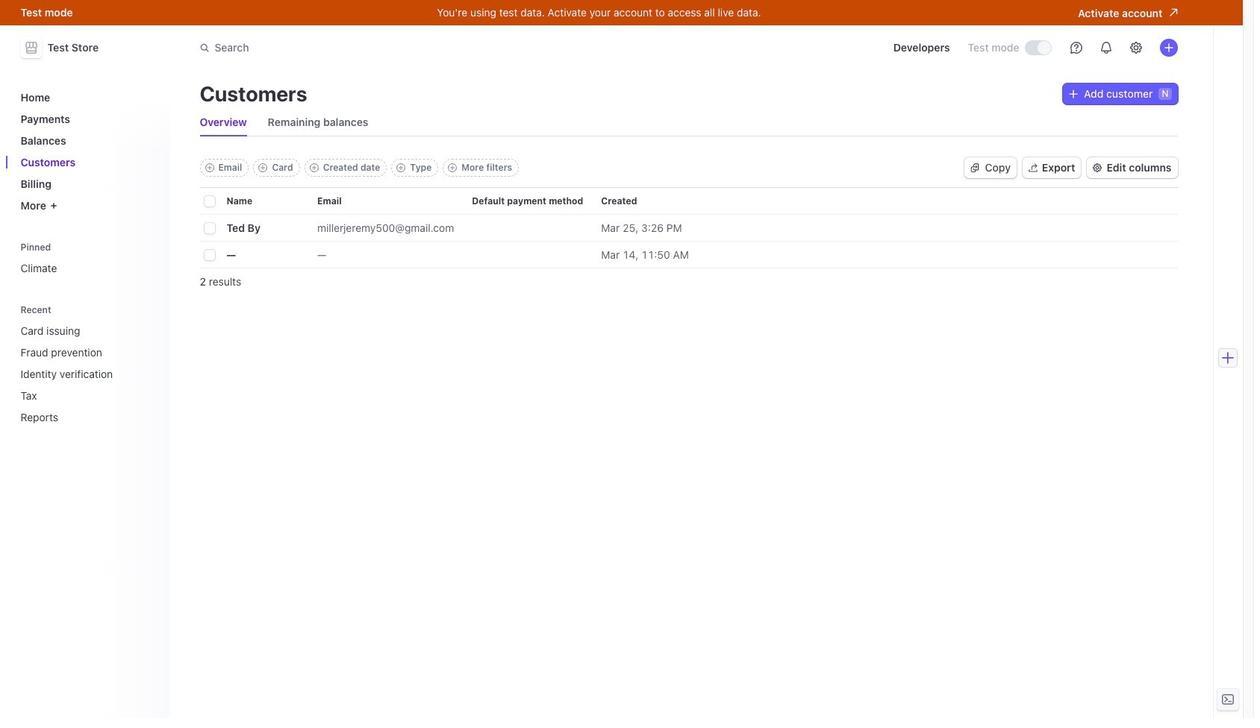 Task type: describe. For each thing, give the bounding box(es) containing it.
0 horizontal spatial svg image
[[970, 164, 979, 172]]

2 select item checkbox from the top
[[204, 250, 215, 261]]

1 horizontal spatial svg image
[[1069, 90, 1078, 99]]

1 recent element from the top
[[15, 300, 161, 430]]



Task type: vqa. For each thing, say whether or not it's contained in the screenshot.
Select item option
yes



Task type: locate. For each thing, give the bounding box(es) containing it.
Search text field
[[191, 34, 612, 62]]

edit pins image
[[146, 243, 155, 252]]

Test mode checkbox
[[1025, 41, 1051, 55]]

toolbar
[[200, 159, 519, 177]]

notifications image
[[1100, 42, 1112, 54]]

2 recent element from the top
[[15, 319, 161, 430]]

svg image
[[1069, 90, 1078, 99], [970, 164, 979, 172]]

help image
[[1070, 42, 1082, 54]]

add card image
[[259, 163, 268, 172]]

add created date image
[[310, 163, 318, 172]]

add more filters image
[[448, 163, 457, 172]]

settings image
[[1130, 42, 1142, 54]]

1 vertical spatial select item checkbox
[[204, 250, 215, 261]]

pinned element
[[15, 237, 161, 281]]

tab list
[[200, 109, 1178, 137]]

Select All checkbox
[[204, 196, 215, 207]]

None search field
[[191, 34, 612, 62]]

add type image
[[397, 163, 406, 172]]

1 vertical spatial svg image
[[970, 164, 979, 172]]

0 vertical spatial svg image
[[1069, 90, 1078, 99]]

1 select item checkbox from the top
[[204, 223, 215, 234]]

clear history image
[[146, 306, 155, 315]]

core navigation links element
[[15, 85, 161, 218]]

0 vertical spatial select item checkbox
[[204, 223, 215, 234]]

add email image
[[205, 163, 214, 172]]

Select item checkbox
[[204, 223, 215, 234], [204, 250, 215, 261]]

recent element
[[15, 300, 161, 430], [15, 319, 161, 430]]



